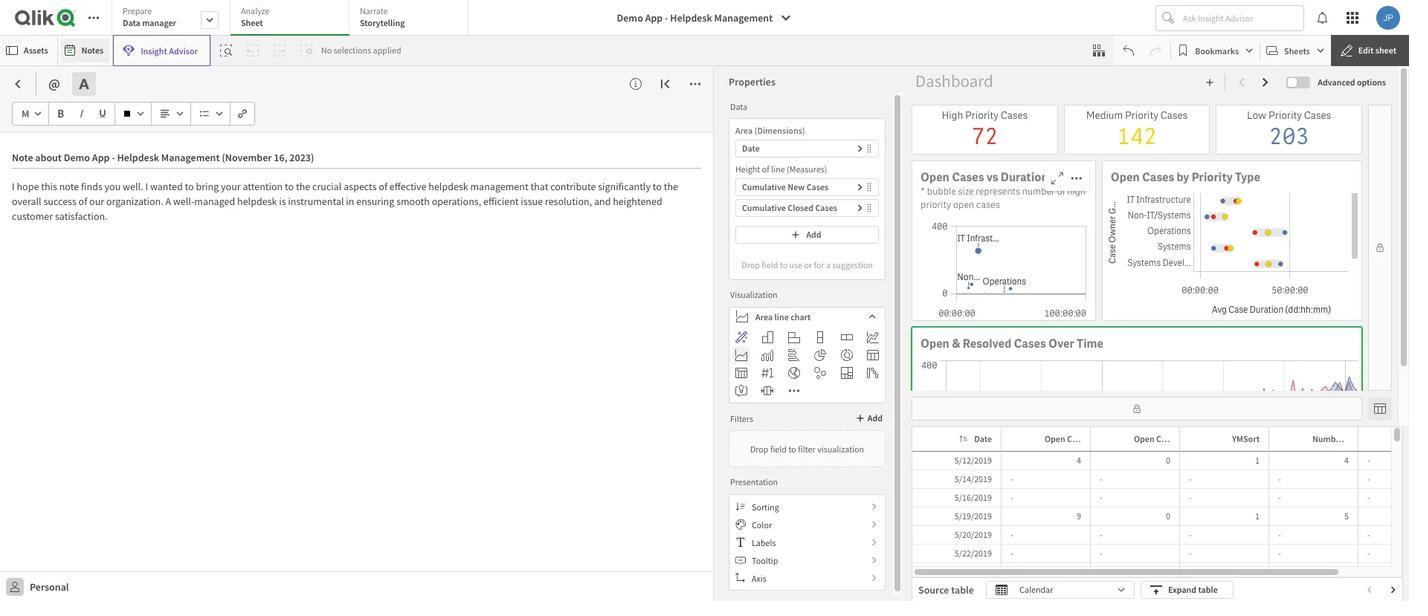 Task type: vqa. For each thing, say whether or not it's contained in the screenshot.


Task type: describe. For each thing, give the bounding box(es) containing it.
pivot table image
[[736, 368, 748, 379]]

to left use
[[780, 259, 788, 270]]

open for open cases
[[1045, 434, 1066, 445]]

9
[[1077, 511, 1082, 522]]

table for source table
[[952, 584, 975, 597]]

underline image
[[98, 109, 107, 118]]

of inside open cases vs duration * bubble size represents number of high priority open cases
[[1058, 185, 1066, 198]]

collapse image
[[660, 78, 672, 90]]

customer
[[12, 210, 53, 223]]

next sheet: performance image
[[1261, 77, 1273, 89]]

high priority cases 72
[[942, 109, 1028, 151]]

donut chart image
[[841, 350, 853, 362]]

labels
[[752, 538, 776, 549]]

priority for 142
[[1126, 109, 1159, 122]]

cumulative new cases
[[743, 182, 829, 193]]

closed
[[788, 202, 814, 214]]

requests
[[1188, 434, 1222, 445]]

italic image
[[77, 109, 86, 118]]

vertical combo chart image
[[762, 350, 774, 362]]

details image
[[630, 78, 642, 90]]

priority for 72
[[966, 109, 999, 122]]

prepare
[[123, 5, 152, 16]]

use
[[790, 259, 803, 270]]

table for expand table
[[1199, 585, 1219, 596]]

notes button
[[61, 39, 110, 62]]

horizontal stacked bar chart image
[[841, 332, 853, 344]]

click to unlock sheet layout image
[[1133, 405, 1142, 414]]

go to the previous page image
[[1366, 586, 1375, 595]]

open for open cases by priority type
[[1111, 169, 1140, 185]]

2 i from the left
[[145, 180, 148, 193]]

open for open & resolved cases over time
[[921, 336, 950, 352]]

type
[[1236, 169, 1261, 185]]

treemap image
[[841, 368, 853, 379]]

cases inside 'low priority cases 203'
[[1305, 109, 1332, 122]]

142
[[1117, 122, 1158, 151]]

(measures)
[[787, 164, 828, 175]]

source table
[[919, 584, 975, 597]]

priority for 203
[[1269, 109, 1303, 122]]

contribute
[[551, 180, 596, 193]]

labels button
[[730, 534, 885, 552]]

our
[[89, 195, 104, 208]]

hope
[[17, 180, 39, 193]]

your
[[221, 180, 241, 193]]

edit
[[1359, 45, 1374, 56]]

Ask Insight Advisor text field
[[1181, 6, 1304, 30]]

1 vertical spatial data
[[731, 101, 748, 112]]

nl insights image
[[736, 385, 748, 397]]

dashboard button
[[912, 69, 998, 93]]

area line chart image
[[736, 350, 748, 362]]

wanted
[[150, 180, 183, 193]]

represents
[[976, 185, 1021, 198]]

smart search image
[[220, 45, 232, 57]]

cumulative closed cases button
[[736, 199, 879, 217]]

advanced
[[1319, 77, 1356, 88]]

*
[[921, 185, 926, 198]]

high
[[1068, 185, 1086, 198]]

filter
[[798, 444, 816, 455]]

note
[[59, 180, 79, 193]]

calendar
[[1020, 585, 1054, 596]]

undo image
[[1124, 45, 1136, 57]]

1 vertical spatial helpdesk
[[237, 195, 277, 208]]

edit sheet button
[[1332, 35, 1410, 66]]

managed
[[194, 195, 235, 208]]

a
[[827, 259, 831, 270]]

or
[[805, 259, 813, 270]]

efficient
[[484, 195, 519, 208]]

visualization
[[818, 444, 865, 455]]

instrumental
[[288, 195, 344, 208]]

to up heightened
[[653, 180, 662, 193]]

area for area line chart
[[756, 311, 773, 323]]

to up well-
[[185, 180, 194, 193]]

sheet
[[1376, 45, 1397, 56]]

cumulative for cumulative closed cases
[[743, 202, 786, 214]]

72
[[972, 122, 999, 151]]

Note title text field
[[12, 144, 702, 169]]

of right "height"
[[762, 164, 770, 175]]

autochart image
[[736, 332, 748, 344]]

color
[[752, 520, 772, 531]]

for
[[814, 259, 825, 270]]

open change requests
[[1135, 434, 1222, 445]]

5
[[1345, 511, 1350, 522]]

5/20/2019
[[955, 530, 993, 541]]

field for filter
[[771, 444, 787, 455]]

resolution,
[[545, 195, 592, 208]]

cumulative for cumulative new cases
[[743, 182, 786, 193]]

&
[[952, 336, 961, 352]]

cases
[[977, 198, 1001, 211]]

back image
[[12, 78, 24, 90]]

cumulative closed cases
[[743, 202, 838, 214]]

hide source table viewer image
[[1375, 403, 1387, 415]]

options
[[1358, 77, 1387, 88]]

organization.
[[106, 195, 163, 208]]

low
[[1248, 109, 1267, 122]]

manager
[[142, 17, 176, 28]]

showing 101 rows and 6 columns. use arrow keys to navigate in table cells and tab to move to pagination controls. for the full range of keyboard navigation, see the documentation. element
[[913, 428, 1410, 602]]

priority right by
[[1192, 169, 1233, 185]]

axis button
[[730, 570, 885, 588]]

medium
[[1087, 109, 1124, 122]]

box plot image
[[762, 385, 774, 397]]

cases inside medium priority cases 142
[[1161, 109, 1188, 122]]

open
[[954, 198, 975, 211]]

well-
[[173, 195, 194, 208]]

james peterson image
[[1377, 6, 1401, 30]]

attention
[[243, 180, 283, 193]]

map image
[[789, 368, 800, 379]]

203
[[1270, 122, 1310, 151]]

management
[[715, 11, 773, 25]]

this
[[41, 180, 57, 193]]

by
[[1177, 169, 1190, 185]]

dashboard
[[916, 70, 994, 92]]

edit sheet
[[1359, 45, 1397, 56]]

open for open cases vs duration * bubble size represents number of high priority open cases
[[921, 169, 950, 185]]

narrate storytelling
[[360, 5, 405, 28]]

applied
[[373, 45, 401, 56]]

number
[[1023, 185, 1056, 198]]

overall
[[12, 195, 41, 208]]

create new sheet image
[[1206, 78, 1215, 87]]

duration
[[1001, 169, 1049, 185]]

low priority cases 203
[[1248, 109, 1332, 151]]

horizontal combo chart image
[[789, 350, 800, 362]]

chart
[[791, 311, 811, 323]]

height
[[736, 164, 761, 175]]

success
[[44, 195, 77, 208]]

vertical grouped bar chart image
[[762, 332, 774, 344]]

to left filter at the bottom right
[[789, 444, 797, 455]]

field for use
[[762, 259, 779, 270]]

advanced options
[[1319, 77, 1387, 88]]



Task type: locate. For each thing, give the bounding box(es) containing it.
go to the next page image
[[1390, 586, 1399, 595]]

of inside number of new cases button
[[1346, 434, 1354, 445]]

date up 5/12/2019
[[975, 434, 993, 445]]

1 4 from the left
[[1077, 455, 1082, 467]]

open
[[921, 169, 950, 185], [1111, 169, 1140, 185], [921, 336, 950, 352], [1045, 434, 1066, 445], [1135, 434, 1155, 445]]

sorting button
[[730, 498, 885, 516]]

you
[[105, 180, 121, 193]]

is
[[279, 195, 286, 208]]

1
[[1256, 455, 1260, 467], [1256, 511, 1260, 522]]

priority right "low"
[[1269, 109, 1303, 122]]

resolved
[[963, 336, 1012, 352]]

of left our
[[79, 195, 87, 208]]

1 vertical spatial 1
[[1256, 511, 1260, 522]]

@
[[48, 75, 60, 92]]

date up "height"
[[743, 143, 760, 154]]

cumulative down cumulative new cases on the right top
[[743, 202, 786, 214]]

bold image
[[57, 109, 65, 118]]

no selections applied
[[321, 45, 401, 56]]

5/22/2019
[[955, 548, 993, 560]]

date inside showing 101 rows and 6 columns. use arrow keys to navigate in table cells and tab to move to pagination controls. for the full range of keyboard navigation, see the documentation. "element"
[[975, 434, 993, 445]]

the up instrumental
[[296, 180, 310, 193]]

1 horizontal spatial new
[[1356, 434, 1373, 445]]

effective
[[390, 180, 427, 193]]

cases inside high priority cases 72
[[1001, 109, 1028, 122]]

data down prepare
[[123, 17, 140, 28]]

1 horizontal spatial add
[[868, 413, 883, 424]]

helpdesk
[[671, 11, 713, 25]]

5/19/2019
[[955, 511, 993, 522]]

priority right high
[[966, 109, 999, 122]]

insight advisor button
[[113, 35, 211, 66]]

bookmarks button
[[1175, 39, 1257, 62]]

- inside button
[[665, 11, 669, 25]]

filters
[[731, 413, 754, 424]]

smooth
[[397, 195, 430, 208]]

4 down number of new cases button
[[1345, 455, 1350, 467]]

open for open change requests
[[1135, 434, 1155, 445]]

field left filter at the bottom right
[[771, 444, 787, 455]]

over
[[1049, 336, 1075, 352]]

table
[[952, 584, 975, 597], [1199, 585, 1219, 596]]

1 vertical spatial drop
[[751, 444, 769, 455]]

helpdesk
[[429, 180, 469, 193], [237, 195, 277, 208]]

that
[[531, 180, 549, 193]]

0 horizontal spatial date
[[743, 143, 760, 154]]

cumulative down "height"
[[743, 182, 786, 193]]

scatter plot image
[[815, 368, 827, 379]]

significantly
[[598, 180, 651, 193]]

open cases by priority type
[[1111, 169, 1261, 185]]

0 vertical spatial helpdesk
[[429, 180, 469, 193]]

priority inside high priority cases 72
[[966, 109, 999, 122]]

table inside "button"
[[1199, 585, 1219, 596]]

waterfall chart image
[[867, 368, 879, 379]]

-
[[665, 11, 669, 25], [1368, 455, 1371, 467], [1011, 474, 1014, 485], [1100, 474, 1103, 485], [1190, 474, 1192, 485], [1279, 474, 1282, 485], [1368, 474, 1371, 485], [1011, 493, 1014, 504], [1100, 493, 1103, 504], [1190, 493, 1192, 504], [1279, 493, 1282, 504], [1368, 493, 1371, 504], [1011, 530, 1014, 541], [1100, 530, 1103, 541], [1190, 530, 1192, 541], [1279, 530, 1282, 541], [1368, 530, 1371, 541], [1011, 548, 1014, 560], [1100, 548, 1103, 560], [1190, 548, 1192, 560], [1279, 548, 1282, 560], [1368, 548, 1371, 560]]

line inside area line chart button
[[775, 311, 789, 323]]

insight advisor
[[141, 45, 198, 56]]

line chart image
[[867, 332, 879, 344]]

0 vertical spatial area
[[736, 125, 753, 136]]

the right "significantly"
[[664, 180, 679, 193]]

1 for 5
[[1256, 511, 1260, 522]]

issue
[[521, 195, 543, 208]]

expand
[[1169, 585, 1197, 596]]

helpdesk up operations, at the top left of page
[[429, 180, 469, 193]]

new inside button
[[788, 182, 805, 193]]

demo app - helpdesk management
[[617, 11, 773, 25]]

kpi image
[[762, 368, 774, 379]]

satisfaction.
[[55, 210, 108, 223]]

drop up visualization
[[742, 259, 760, 270]]

0 horizontal spatial data
[[123, 17, 140, 28]]

area up vertical grouped bar chart icon
[[756, 311, 773, 323]]

open change requests button
[[1115, 431, 1222, 449]]

0 vertical spatial drop
[[742, 259, 760, 270]]

0 horizontal spatial table
[[952, 584, 975, 597]]

selections tool image
[[1094, 45, 1106, 57]]

no
[[321, 45, 332, 56]]

priority
[[921, 198, 952, 211]]

insert link image
[[238, 109, 247, 118]]

area left (dimensions)
[[736, 125, 753, 136]]

medium priority cases 142
[[1087, 109, 1188, 151]]

1 vertical spatial new
[[1356, 434, 1373, 445]]

Note Body text field
[[12, 169, 702, 491]]

new right number
[[1356, 434, 1373, 445]]

0 horizontal spatial i
[[12, 180, 15, 193]]

1 vertical spatial field
[[771, 444, 787, 455]]

table right expand
[[1199, 585, 1219, 596]]

2 cumulative from the top
[[743, 202, 786, 214]]

of left high
[[1058, 185, 1066, 198]]

drop for drop field to filter visualization
[[751, 444, 769, 455]]

open cases vs duration * bubble size represents number of high priority open cases
[[921, 169, 1086, 211]]

i left hope
[[12, 180, 15, 193]]

0 horizontal spatial 4
[[1077, 455, 1082, 467]]

0 horizontal spatial add
[[807, 229, 822, 240]]

analyze
[[241, 5, 270, 16]]

1 vertical spatial add
[[868, 413, 883, 424]]

table right source at the bottom right of page
[[952, 584, 975, 597]]

crucial
[[313, 180, 342, 193]]

i hope this note finds you well. i wanted to bring your attention to the crucial aspects of effective helpdesk management that contribute significantly to the overall success of our organization. a well-managed helpdesk is instrumental in ensuring smooth operations, efficient issue resolution, and heightened customer satisfaction.
[[12, 180, 681, 223]]

storytelling
[[360, 17, 405, 28]]

drop
[[742, 259, 760, 270], [751, 444, 769, 455]]

0 for 9
[[1167, 511, 1171, 522]]

0 vertical spatial line
[[772, 164, 785, 175]]

1 vertical spatial date
[[975, 434, 993, 445]]

line
[[772, 164, 785, 175], [775, 311, 789, 323]]

open & resolved cases over time
[[921, 336, 1104, 352]]

helpdesk down attention
[[237, 195, 277, 208]]

data inside prepare data manager
[[123, 17, 140, 28]]

number of new cases button
[[1294, 431, 1397, 449]]

1 vertical spatial add button
[[853, 410, 886, 428]]

1 horizontal spatial helpdesk
[[429, 180, 469, 193]]

priority inside 'low priority cases 203'
[[1269, 109, 1303, 122]]

line up cumulative new cases on the right top
[[772, 164, 785, 175]]

prepare data manager
[[123, 5, 176, 28]]

priority right medium
[[1126, 109, 1159, 122]]

1 the from the left
[[296, 180, 310, 193]]

tooltip
[[752, 555, 779, 567]]

1 horizontal spatial table
[[1199, 585, 1219, 596]]

ensuring
[[357, 195, 395, 208]]

0 vertical spatial 1
[[1256, 455, 1260, 467]]

horizontal grouped bar chart image
[[789, 332, 800, 344]]

@ button
[[42, 72, 66, 96]]

1 horizontal spatial date
[[975, 434, 993, 445]]

drop field to use or for a suggestion
[[742, 259, 873, 270]]

0 vertical spatial add button
[[736, 226, 879, 244]]

the
[[296, 180, 310, 193], [664, 180, 679, 193]]

demo app - helpdesk management button
[[608, 6, 801, 30]]

1 horizontal spatial the
[[664, 180, 679, 193]]

more image
[[789, 385, 800, 397]]

bring
[[196, 180, 219, 193]]

0 vertical spatial field
[[762, 259, 779, 270]]

1 horizontal spatial date button
[[956, 431, 998, 449]]

add
[[807, 229, 822, 240], [868, 413, 883, 424]]

0 for 4
[[1167, 455, 1171, 467]]

0 vertical spatial 0
[[1167, 455, 1171, 467]]

0 horizontal spatial new
[[788, 182, 805, 193]]

open cases button
[[1026, 431, 1090, 449]]

1 vertical spatial area
[[756, 311, 773, 323]]

0 horizontal spatial helpdesk
[[237, 195, 277, 208]]

1 1 from the top
[[1256, 455, 1260, 467]]

bookmarks
[[1196, 45, 1240, 56]]

table image
[[867, 350, 879, 362]]

1 0 from the top
[[1167, 455, 1171, 467]]

of right number
[[1346, 434, 1354, 445]]

0 vertical spatial new
[[788, 182, 805, 193]]

1 i from the left
[[12, 180, 15, 193]]

cases
[[1001, 109, 1028, 122], [1161, 109, 1188, 122], [1305, 109, 1332, 122], [952, 169, 985, 185], [1143, 169, 1175, 185], [807, 182, 829, 193], [816, 202, 838, 214], [1014, 336, 1047, 352], [1068, 434, 1090, 445], [1375, 434, 1397, 445]]

new inside button
[[1356, 434, 1373, 445]]

management
[[471, 180, 529, 193]]

1 horizontal spatial 4
[[1345, 455, 1350, 467]]

drop up presentation
[[751, 444, 769, 455]]

2 4 from the left
[[1345, 455, 1350, 467]]

open cases
[[1045, 434, 1090, 445]]

area inside button
[[756, 311, 773, 323]]

1 horizontal spatial i
[[145, 180, 148, 193]]

application containing 72
[[0, 0, 1410, 602]]

0 vertical spatial date button
[[736, 140, 879, 158]]

cases inside button
[[1375, 434, 1397, 445]]

a
[[165, 195, 171, 208]]

application
[[0, 0, 1410, 602]]

line left "chart"
[[775, 311, 789, 323]]

tooltip button
[[730, 552, 885, 570]]

add button down the cumulative closed cases button
[[736, 226, 879, 244]]

narrate
[[360, 5, 388, 16]]

cases inside open cases vs duration * bubble size represents number of high priority open cases
[[952, 169, 985, 185]]

click to unlock sheet layout image
[[1376, 244, 1385, 253]]

2 the from the left
[[664, 180, 679, 193]]

0 horizontal spatial area
[[736, 125, 753, 136]]

tab list
[[112, 0, 474, 37]]

date button up (measures)
[[736, 140, 879, 158]]

operations,
[[432, 195, 481, 208]]

time
[[1077, 336, 1104, 352]]

change
[[1157, 434, 1186, 445]]

0 vertical spatial cumulative
[[743, 182, 786, 193]]

2 0 from the top
[[1167, 511, 1171, 522]]

2 1 from the top
[[1256, 511, 1260, 522]]

properties
[[729, 75, 776, 89]]

well.
[[123, 180, 143, 193]]

add down the cumulative closed cases button
[[807, 229, 822, 240]]

open inside open cases vs duration * bubble size represents number of high priority open cases
[[921, 169, 950, 185]]

sheet
[[241, 17, 263, 28]]

number of new cases
[[1313, 434, 1397, 445]]

personal
[[30, 581, 69, 594]]

4
[[1077, 455, 1082, 467], [1345, 455, 1350, 467]]

0 vertical spatial add
[[807, 229, 822, 240]]

0 vertical spatial data
[[123, 17, 140, 28]]

to up is on the top of page
[[285, 180, 294, 193]]

source
[[919, 584, 950, 597]]

number
[[1313, 434, 1344, 445]]

1 cumulative from the top
[[743, 182, 786, 193]]

pie chart image
[[815, 350, 827, 362]]

1 horizontal spatial data
[[731, 101, 748, 112]]

1 vertical spatial line
[[775, 311, 789, 323]]

area for area (dimensions)
[[736, 125, 753, 136]]

expand table
[[1169, 585, 1219, 596]]

drop for drop field to use or for a suggestion
[[742, 259, 760, 270]]

1 vertical spatial 0
[[1167, 511, 1171, 522]]

field left use
[[762, 259, 779, 270]]

1 for 4
[[1256, 455, 1260, 467]]

new down (measures)
[[788, 182, 805, 193]]

0 vertical spatial date
[[743, 143, 760, 154]]

1 vertical spatial cumulative
[[743, 202, 786, 214]]

0 horizontal spatial the
[[296, 180, 310, 193]]

sheets
[[1285, 45, 1311, 56]]

data down properties
[[731, 101, 748, 112]]

add down "waterfall chart" icon
[[868, 413, 883, 424]]

of up ensuring
[[379, 180, 388, 193]]

toggle formatting image
[[78, 78, 90, 90]]

add button up visualization
[[853, 410, 886, 428]]

tab list containing prepare
[[112, 0, 474, 37]]

i right well.
[[145, 180, 148, 193]]

priority inside medium priority cases 142
[[1126, 109, 1159, 122]]

selections
[[334, 45, 371, 56]]

insight
[[141, 45, 167, 56]]

toggle formatting element
[[72, 72, 102, 96]]

0 horizontal spatial date button
[[736, 140, 879, 158]]

vertical stacked bar chart image
[[815, 332, 827, 344]]

height of line (measures)
[[736, 164, 828, 175]]

date button up 5/12/2019
[[956, 431, 998, 449]]

finds
[[81, 180, 103, 193]]

visualization
[[731, 289, 778, 301]]

1 vertical spatial date button
[[956, 431, 998, 449]]

4 down the open cases
[[1077, 455, 1082, 467]]

ymsort button
[[1214, 431, 1266, 449]]

1 horizontal spatial area
[[756, 311, 773, 323]]

size
[[959, 185, 974, 198]]



